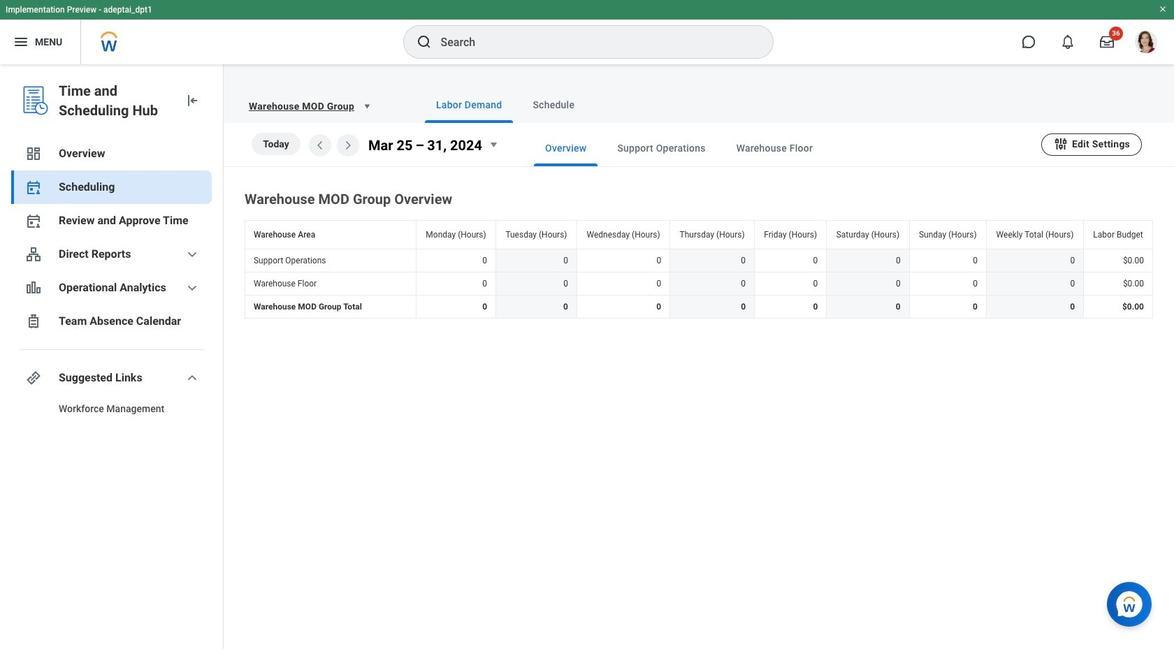Task type: describe. For each thing, give the bounding box(es) containing it.
view team image
[[25, 246, 42, 263]]

transformation import image
[[184, 92, 201, 109]]

1 vertical spatial caret down small image
[[485, 136, 502, 153]]

link image
[[25, 370, 42, 386]]

task timeoff image
[[25, 313, 42, 330]]

time and scheduling hub element
[[59, 81, 173, 120]]

navigation pane region
[[0, 64, 224, 649]]

notifications large image
[[1061, 35, 1075, 49]]

0 vertical spatial tab list
[[397, 87, 1157, 123]]

justify image
[[13, 34, 29, 50]]

calendar user solid image
[[25, 179, 42, 196]]

close environment banner image
[[1159, 5, 1167, 13]]

chart image
[[25, 280, 42, 296]]

configure image
[[1053, 136, 1068, 151]]



Task type: locate. For each thing, give the bounding box(es) containing it.
1 chevron down small image from the top
[[184, 246, 201, 263]]

0 horizontal spatial caret down small image
[[360, 99, 374, 113]]

dashboard image
[[25, 145, 42, 162]]

1 vertical spatial chevron down small image
[[184, 370, 201, 386]]

inbox large image
[[1100, 35, 1114, 49]]

chevron left small image
[[312, 137, 328, 154]]

search image
[[415, 34, 432, 50]]

0 vertical spatial caret down small image
[[360, 99, 374, 113]]

banner
[[0, 0, 1174, 64]]

2 chevron down small image from the top
[[184, 370, 201, 386]]

chevron down small image for link image
[[184, 370, 201, 386]]

Search Workday  search field
[[441, 27, 744, 57]]

1 horizontal spatial caret down small image
[[485, 136, 502, 153]]

chevron right small image
[[340, 137, 356, 154]]

calendar user solid image
[[25, 212, 42, 229]]

1 vertical spatial tab list
[[506, 130, 1041, 166]]

caret down small image
[[360, 99, 374, 113], [485, 136, 502, 153]]

chevron down small image for view team image
[[184, 246, 201, 263]]

chevron down small image
[[184, 280, 201, 296]]

0 vertical spatial chevron down small image
[[184, 246, 201, 263]]

tab panel
[[224, 123, 1174, 322]]

tab list
[[397, 87, 1157, 123], [506, 130, 1041, 166]]

profile logan mcneil image
[[1135, 31, 1157, 56]]

chevron down small image
[[184, 246, 201, 263], [184, 370, 201, 386]]



Task type: vqa. For each thing, say whether or not it's contained in the screenshot.
chevron right small icon
yes



